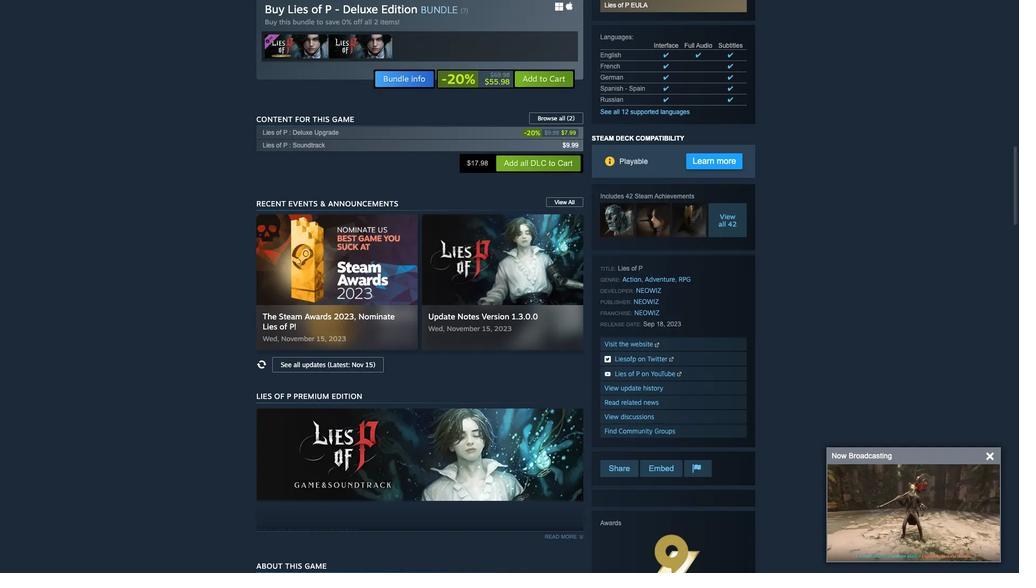 Task type: describe. For each thing, give the bounding box(es) containing it.
update notes version 1.3.0.0 wed, november 15, 2023
[[428, 311, 538, 333]]

recent events & announcements
[[256, 199, 399, 208]]

to inside add to cart "link"
[[540, 74, 547, 84]]

$69.98
[[490, 71, 510, 78]]

deck
[[616, 135, 634, 142]]

read related news
[[605, 399, 659, 406]]

(latest:
[[328, 361, 350, 369]]

15)
[[366, 361, 375, 369]]

languages
[[661, 108, 690, 116]]

broadcasting
[[849, 452, 892, 460]]

strongest legion arm image
[[673, 203, 707, 237]]

learn
[[693, 156, 715, 165]]

visit the website
[[605, 340, 655, 348]]

add for add all dlc to cart
[[504, 159, 518, 168]]

of inside title: lies of p genre: action , adventure , rpg developer: neowiz publisher: neowiz franchise: neowiz release date: sep 18, 2023
[[632, 265, 637, 272]]

audio
[[696, 42, 712, 49]]

supported
[[631, 108, 659, 116]]

2 horizontal spatial deluxe
[[343, 2, 378, 16]]

history
[[643, 384, 663, 392]]

find
[[605, 427, 617, 435]]

the
[[263, 311, 277, 322]]

1 vertical spatial deluxe
[[293, 129, 313, 136]]

steam inside the steam awards 2023, nominate lies of p! wed, november 15, 2023
[[279, 311, 302, 322]]

events
[[288, 199, 318, 208]]

announcements
[[328, 199, 399, 208]]

liesofp on twitter
[[615, 355, 668, 363]]

bundle
[[421, 4, 458, 15]]

more
[[561, 534, 577, 540]]

neowiz link for developer:
[[636, 287, 661, 294]]

see all 12 supported languages
[[600, 108, 690, 116]]

all left 2 at the top left of page
[[365, 17, 372, 26]]

1 vertical spatial $9.99
[[563, 142, 579, 149]]

buy for this
[[265, 17, 277, 26]]

includes
[[600, 193, 624, 200]]

liesofp
[[615, 355, 636, 363]]

2023 inside the update notes version 1.3.0.0 wed, november 15, 2023
[[494, 324, 512, 333]]

full
[[684, 42, 695, 49]]

all for see all 12 supported languages
[[614, 108, 620, 116]]

the steam awards 2023, nominate lies of p! wed, november 15, 2023
[[263, 311, 395, 343]]

0 vertical spatial on
[[638, 355, 646, 363]]

publisher:
[[600, 299, 632, 305]]

all for add all dlc to cart
[[521, 159, 529, 168]]

edition
[[381, 2, 418, 16]]

for
[[295, 115, 310, 124]]

action
[[623, 275, 642, 283]]

(?)
[[461, 7, 468, 15]]

2 vertical spatial deluxe
[[256, 527, 286, 536]]

see for see all 12 supported languages
[[600, 108, 612, 116]]

view for discussions
[[605, 413, 619, 421]]

-20% $9.99 $7.99
[[524, 129, 576, 137]]

add to cart link
[[514, 70, 574, 87]]

all
[[568, 199, 575, 205]]

november inside the steam awards 2023, nominate lies of p! wed, november 15, 2023
[[281, 334, 315, 343]]

version
[[482, 311, 509, 322]]

2
[[374, 17, 378, 26]]

the
[[619, 340, 629, 348]]

bundle
[[293, 17, 315, 26]]

recent
[[256, 199, 286, 208]]

genre:
[[600, 277, 621, 283]]

embed link
[[640, 460, 683, 477]]

content
[[256, 115, 293, 124]]

save
[[325, 17, 340, 26]]

$9.99 inside -20% $9.99 $7.99
[[545, 130, 559, 136]]

languages :
[[600, 33, 634, 41]]

visit
[[605, 340, 617, 348]]

buy for lies
[[265, 2, 285, 16]]

lies inside title: lies of p genre: action , adventure , rpg developer: neowiz publisher: neowiz franchise: neowiz release date: sep 18, 2023
[[618, 265, 630, 272]]

wed, inside the steam awards 2023, nominate lies of p! wed, november 15, 2023
[[263, 334, 279, 343]]

0 vertical spatial game
[[332, 115, 354, 124]]

info
[[411, 74, 426, 84]]

$69.98 $55.98
[[485, 71, 510, 86]]

p!
[[290, 322, 296, 332]]

of down 'content'
[[276, 129, 282, 136]]

p up buy this bundle to save 0% off all 2 items!
[[325, 2, 332, 16]]

bundle info link
[[375, 70, 434, 87]]

p inside title: lies of p genre: action , adventure , rpg developer: neowiz publisher: neowiz franchise: neowiz release date: sep 18, 2023
[[639, 265, 643, 272]]

see all 12 supported languages link
[[600, 108, 690, 116]]

browse
[[538, 115, 557, 122]]

purchase
[[288, 527, 328, 536]]

- left spain
[[625, 85, 627, 92]]

read related news link
[[600, 396, 747, 409]]

: for lies of p : deluxe upgrade
[[289, 129, 291, 136]]

&
[[320, 199, 326, 208]]

now broadcasting
[[832, 452, 892, 460]]

view all 42
[[719, 212, 737, 228]]

20% for -20%
[[447, 70, 475, 87]]

- up save
[[335, 2, 340, 16]]

12
[[622, 108, 629, 116]]

view discussions link
[[600, 410, 747, 423]]

see for see all updates (latest: nov 15)
[[281, 361, 292, 369]]

lies of p on youtube
[[615, 370, 675, 378]]

rpg
[[679, 275, 691, 283]]

p for lies of p on youtube
[[636, 370, 640, 378]]

view for all
[[555, 199, 567, 205]]

buy this bundle to save 0% off all 2 items!
[[265, 17, 400, 26]]

about
[[256, 562, 283, 571]]

wed, inside the update notes version 1.3.0.0 wed, november 15, 2023
[[428, 324, 445, 333]]

spain
[[629, 85, 645, 92]]

p for lies of p : deluxe upgrade
[[283, 129, 287, 136]]

lies of p : soundtrack
[[263, 142, 325, 149]]

this
[[279, 17, 291, 26]]

$7.99
[[561, 130, 576, 136]]

1 vertical spatial game
[[305, 562, 327, 571]]

twitter
[[648, 355, 668, 363]]

adventure
[[645, 275, 675, 283]]

$55.98
[[485, 77, 510, 86]]

add all dlc to cart link
[[496, 155, 581, 172]]

view update history
[[605, 384, 663, 392]]

find community groups link
[[600, 425, 747, 438]]

deluxe purchase bonus
[[256, 527, 357, 536]]

15, inside the steam awards 2023, nominate lies of p! wed, november 15, 2023
[[317, 334, 327, 343]]

title:
[[600, 266, 616, 272]]

neowiz link for publisher:
[[634, 298, 659, 306]]

learn more
[[693, 156, 736, 165]]

playable
[[620, 157, 648, 165]]



Task type: locate. For each thing, give the bounding box(es) containing it.
browse all (2)
[[538, 115, 575, 122]]

1 horizontal spatial to
[[540, 74, 547, 84]]

on down website
[[638, 355, 646, 363]]

1 buy from the top
[[265, 2, 285, 16]]

0 horizontal spatial this
[[285, 562, 302, 571]]

1 horizontal spatial awards
[[600, 520, 622, 527]]

of inside 'link'
[[628, 370, 634, 378]]

15, down version at the bottom left of the page
[[482, 324, 492, 333]]

the champion of evolution image
[[600, 203, 634, 237]]

all left 12
[[614, 108, 620, 116]]

1 horizontal spatial $9.99
[[563, 142, 579, 149]]

2 horizontal spatial to
[[549, 159, 556, 168]]

website
[[631, 340, 653, 348]]

: down lies of p : deluxe upgrade
[[289, 142, 291, 149]]

compatibility
[[636, 135, 684, 142]]

1 horizontal spatial deluxe
[[293, 129, 313, 136]]

this right about
[[285, 562, 302, 571]]

visit the website link
[[600, 337, 747, 351]]

deluxe up off
[[343, 2, 378, 16]]

1 vertical spatial this
[[285, 562, 302, 571]]

2 buy from the top
[[265, 17, 277, 26]]

$9.99 down $7.99
[[563, 142, 579, 149]]

of left premium
[[274, 392, 285, 401]]

p inside 'link'
[[636, 370, 640, 378]]

add for add to cart
[[523, 74, 538, 84]]

buy lies of p - deluxe edition bundle (?)
[[265, 2, 468, 16]]

game
[[332, 115, 354, 124], [305, 562, 327, 571]]

game down purchase
[[305, 562, 327, 571]]

deluxe down "for"
[[293, 129, 313, 136]]

view left all
[[555, 199, 567, 205]]

read
[[545, 534, 560, 540]]

0 vertical spatial neowiz
[[636, 287, 661, 294]]

2 horizontal spatial 2023
[[667, 320, 681, 328]]

2 , from the left
[[675, 276, 677, 283]]

0 vertical spatial 15,
[[482, 324, 492, 333]]

0 horizontal spatial steam
[[279, 311, 302, 322]]

20% down browse
[[527, 129, 540, 137]]

, left adventure
[[642, 276, 643, 283]]

1 vertical spatial wed,
[[263, 334, 279, 343]]

cart up 'browse all (2)'
[[550, 74, 565, 84]]

0 vertical spatial neowiz link
[[636, 287, 661, 294]]

1 horizontal spatial game
[[332, 115, 354, 124]]

0%
[[342, 17, 352, 26]]

:
[[632, 33, 634, 41], [289, 129, 291, 136], [289, 142, 291, 149]]

1 horizontal spatial see
[[600, 108, 612, 116]]

includes 42 steam achievements
[[600, 193, 695, 200]]

off
[[354, 17, 363, 26]]

see all updates (latest: nov 15)
[[281, 361, 375, 369]]

interface
[[654, 42, 679, 49]]

0 vertical spatial deluxe
[[343, 2, 378, 16]]

of up the update
[[628, 370, 634, 378]]

p up view update history
[[636, 370, 640, 378]]

view for all
[[720, 212, 736, 221]]

- up the add all dlc to cart
[[524, 129, 527, 137]]

-
[[335, 2, 340, 16], [441, 70, 447, 87], [625, 85, 627, 92], [524, 129, 527, 137]]

on inside 'link'
[[642, 370, 649, 378]]

42 inside the view all 42
[[728, 220, 737, 228]]

0 horizontal spatial november
[[281, 334, 315, 343]]

1 horizontal spatial wed,
[[428, 324, 445, 333]]

0 vertical spatial :
[[632, 33, 634, 41]]

42 right includes
[[626, 193, 633, 200]]

of up action
[[632, 265, 637, 272]]

view up read at the bottom of page
[[605, 384, 619, 392]]

to
[[317, 17, 323, 26], [540, 74, 547, 84], [549, 159, 556, 168]]

view down read at the bottom of page
[[605, 413, 619, 421]]

german
[[600, 74, 623, 81]]

1 horizontal spatial 20%
[[527, 129, 540, 137]]

buy left this
[[265, 17, 277, 26]]

view all
[[555, 199, 575, 205]]

to right dlc
[[549, 159, 556, 168]]

0 vertical spatial this
[[313, 115, 330, 124]]

all for see all updates (latest: nov 15)
[[294, 361, 300, 369]]

russian
[[600, 96, 623, 103]]

more
[[717, 156, 736, 165]]

title: lies of p genre: action , adventure , rpg developer: neowiz publisher: neowiz franchise: neowiz release date: sep 18, 2023
[[600, 265, 691, 328]]

cart right dlc
[[558, 159, 573, 168]]

rpg link
[[679, 275, 691, 283]]

november down p!
[[281, 334, 315, 343]]

0 horizontal spatial 15,
[[317, 334, 327, 343]]

nominate
[[359, 311, 395, 322]]

all left dlc
[[521, 159, 529, 168]]

,
[[642, 276, 643, 283], [675, 276, 677, 283]]

p
[[625, 1, 629, 9], [325, 2, 332, 16], [283, 129, 287, 136], [283, 142, 287, 149], [639, 265, 643, 272], [636, 370, 640, 378], [287, 392, 291, 401]]

p for lies of p : soundtrack
[[283, 142, 287, 149]]

all for browse all (2)
[[559, 115, 565, 122]]

awards inside the steam awards 2023, nominate lies of p! wed, november 15, 2023
[[305, 311, 332, 322]]

0 vertical spatial cart
[[550, 74, 565, 84]]

view
[[555, 199, 567, 205], [720, 212, 736, 221], [605, 384, 619, 392], [605, 413, 619, 421]]

2 vertical spatial steam
[[279, 311, 302, 322]]

date:
[[626, 322, 642, 327]]

0 vertical spatial to
[[317, 17, 323, 26]]

1 horizontal spatial november
[[447, 324, 480, 333]]

2 vertical spatial :
[[289, 142, 291, 149]]

on
[[638, 355, 646, 363], [642, 370, 649, 378]]

see left updates
[[281, 361, 292, 369]]

all right strongest legion arm 'image'
[[719, 220, 726, 228]]

0 horizontal spatial see
[[281, 361, 292, 369]]

1 horizontal spatial 15,
[[482, 324, 492, 333]]

update
[[428, 311, 455, 322]]

edition
[[332, 392, 363, 401]]

developer:
[[600, 288, 634, 294]]

to left save
[[317, 17, 323, 26]]

spanish
[[600, 85, 623, 92]]

20% left $69.98 $55.98
[[447, 70, 475, 87]]

p for lies of p premium edition
[[287, 392, 291, 401]]

all left (2)
[[559, 115, 565, 122]]

of up bundle
[[311, 2, 322, 16]]

learn more link
[[686, 153, 743, 169]]

$9.99
[[545, 130, 559, 136], [563, 142, 579, 149]]

1 horizontal spatial this
[[313, 115, 330, 124]]

1 vertical spatial :
[[289, 129, 291, 136]]

: for lies of p : soundtrack
[[289, 142, 291, 149]]

of left p!
[[280, 322, 287, 332]]

42 right strongest legion arm 'image'
[[728, 220, 737, 228]]

deluxe
[[343, 2, 378, 16], [293, 129, 313, 136], [256, 527, 286, 536]]

1 horizontal spatial ,
[[675, 276, 677, 283]]

neowiz
[[636, 287, 661, 294], [634, 298, 659, 306], [634, 309, 660, 317]]

bundle
[[383, 74, 409, 84]]

2023 down the 2023,
[[329, 334, 346, 343]]

now
[[832, 452, 847, 460]]

sep
[[643, 320, 655, 328]]

: up lies of p : soundtrack
[[289, 129, 291, 136]]

all inside the view all 42
[[719, 220, 726, 228]]

lies of p on youtube link
[[600, 367, 747, 380]]

wed, down the the
[[263, 334, 279, 343]]

20% for -20% $9.99 $7.99
[[527, 129, 540, 137]]

p up action link
[[639, 265, 643, 272]]

0 horizontal spatial game
[[305, 562, 327, 571]]

1 vertical spatial 20%
[[527, 129, 540, 137]]

1 vertical spatial steam
[[635, 193, 653, 200]]

0 vertical spatial wed,
[[428, 324, 445, 333]]

0 vertical spatial $9.99
[[545, 130, 559, 136]]

action link
[[623, 275, 642, 283]]

-20%
[[441, 70, 475, 87]]

steam right the the
[[279, 311, 302, 322]]

2023 down version at the bottom left of the page
[[494, 324, 512, 333]]

add left dlc
[[504, 159, 518, 168]]

1 horizontal spatial steam
[[592, 135, 614, 142]]

discussions
[[621, 413, 654, 421]]

add inside add to cart "link"
[[523, 74, 538, 84]]

: down 'eula'
[[632, 33, 634, 41]]

0 horizontal spatial awards
[[305, 311, 332, 322]]

1 horizontal spatial 2023
[[494, 324, 512, 333]]

this
[[313, 115, 330, 124], [285, 562, 302, 571]]

1 vertical spatial see
[[281, 361, 292, 369]]

1 vertical spatial neowiz
[[634, 298, 659, 306]]

of left 'eula'
[[618, 1, 623, 9]]

1 vertical spatial to
[[540, 74, 547, 84]]

15,
[[482, 324, 492, 333], [317, 334, 327, 343]]

cart inside add all dlc to cart link
[[558, 159, 573, 168]]

2 vertical spatial to
[[549, 159, 556, 168]]

p left premium
[[287, 392, 291, 401]]

2023,
[[334, 311, 356, 322]]

0 horizontal spatial 2023
[[329, 334, 346, 343]]

subtitles
[[718, 42, 743, 49]]

steam up first lie image
[[635, 193, 653, 200]]

1 horizontal spatial add
[[523, 74, 538, 84]]

achievements
[[655, 193, 695, 200]]

english
[[600, 51, 621, 59]]

0 vertical spatial 42
[[626, 193, 633, 200]]

this up upgrade
[[313, 115, 330, 124]]

to for dlc
[[549, 159, 556, 168]]

0 vertical spatial buy
[[265, 2, 285, 16]]

related
[[621, 399, 642, 406]]

lies of p eula
[[605, 1, 648, 9]]

42
[[626, 193, 633, 200], [728, 220, 737, 228]]

dlc
[[531, 159, 547, 168]]

0 horizontal spatial wed,
[[263, 334, 279, 343]]

now broadcasting link
[[832, 451, 892, 461]]

1 vertical spatial awards
[[600, 520, 622, 527]]

view inside the view all 42
[[720, 212, 736, 221]]

of down lies of p : deluxe upgrade
[[276, 142, 282, 149]]

lies inside 'link'
[[615, 370, 627, 378]]

0 horizontal spatial deluxe
[[256, 527, 286, 536]]

1 vertical spatial 42
[[728, 220, 737, 228]]

lies
[[605, 1, 616, 9], [288, 2, 308, 16], [263, 129, 274, 136], [263, 142, 274, 149], [618, 265, 630, 272], [263, 322, 277, 332], [615, 370, 627, 378], [256, 392, 272, 401]]

of
[[618, 1, 623, 9], [311, 2, 322, 16], [276, 129, 282, 136], [276, 142, 282, 149], [632, 265, 637, 272], [280, 322, 287, 332], [628, 370, 634, 378], [274, 392, 285, 401]]

p left 'eula'
[[625, 1, 629, 9]]

buy up this
[[265, 2, 285, 16]]

add all dlc to cart
[[504, 159, 573, 168]]

see down russian
[[600, 108, 612, 116]]

all left updates
[[294, 361, 300, 369]]

add
[[523, 74, 538, 84], [504, 159, 518, 168]]

0 vertical spatial 20%
[[447, 70, 475, 87]]

2023 inside title: lies of p genre: action , adventure , rpg developer: neowiz publisher: neowiz franchise: neowiz release date: sep 18, 2023
[[667, 320, 681, 328]]

1 horizontal spatial 42
[[728, 220, 737, 228]]

0 horizontal spatial 42
[[626, 193, 633, 200]]

0 vertical spatial steam
[[592, 135, 614, 142]]

cart inside add to cart "link"
[[550, 74, 565, 84]]

, left rpg
[[675, 276, 677, 283]]

1 vertical spatial buy
[[265, 17, 277, 26]]

lies of p premium edition
[[256, 392, 363, 401]]

1 vertical spatial neowiz link
[[634, 298, 659, 306]]

1 , from the left
[[642, 276, 643, 283]]

of inside the steam awards 2023, nominate lies of p! wed, november 15, 2023
[[280, 322, 287, 332]]

0 vertical spatial add
[[523, 74, 538, 84]]

0 vertical spatial awards
[[305, 311, 332, 322]]

read more
[[545, 534, 577, 540]]

community
[[619, 427, 653, 435]]

game up upgrade
[[332, 115, 354, 124]]

november inside the update notes version 1.3.0.0 wed, november 15, 2023
[[447, 324, 480, 333]]

1 vertical spatial 15,
[[317, 334, 327, 343]]

1 vertical spatial cart
[[558, 159, 573, 168]]

first lie image
[[637, 203, 670, 237]]

- right info
[[441, 70, 447, 87]]

deluxe up about
[[256, 527, 286, 536]]

2 vertical spatial neowiz link
[[634, 309, 660, 317]]

p down lies of p : deluxe upgrade
[[283, 142, 287, 149]]

steam left deck
[[592, 135, 614, 142]]

view for update
[[605, 384, 619, 392]]

french
[[600, 62, 620, 70]]

to up browse
[[540, 74, 547, 84]]

on down liesofp on twitter
[[642, 370, 649, 378]]

15, up see all updates (latest: nov 15)
[[317, 334, 327, 343]]

p for lies of p eula
[[625, 1, 629, 9]]

0 horizontal spatial ,
[[642, 276, 643, 283]]

add right $69.98
[[523, 74, 538, 84]]

1 vertical spatial on
[[642, 370, 649, 378]]

0 horizontal spatial to
[[317, 17, 323, 26]]

0 vertical spatial see
[[600, 108, 612, 116]]

share
[[609, 464, 630, 473]]

bonus
[[330, 527, 357, 536]]

update
[[621, 384, 641, 392]]

2023 right 18,
[[667, 320, 681, 328]]

0 horizontal spatial add
[[504, 159, 518, 168]]

0 horizontal spatial $9.99
[[545, 130, 559, 136]]

to inside add all dlc to cart link
[[549, 159, 556, 168]]

wed, down update
[[428, 324, 445, 333]]

neowiz link for franchise:
[[634, 309, 660, 317]]

lies inside the steam awards 2023, nominate lies of p! wed, november 15, 2023
[[263, 322, 277, 332]]

view right strongest legion arm 'image'
[[720, 212, 736, 221]]

0 horizontal spatial 20%
[[447, 70, 475, 87]]

lies of p : deluxe upgrade
[[263, 129, 339, 136]]

2 horizontal spatial steam
[[635, 193, 653, 200]]

p up lies of p : soundtrack
[[283, 129, 287, 136]]

content for this game
[[256, 115, 354, 124]]

november down the notes
[[447, 324, 480, 333]]

all for view all 42
[[719, 220, 726, 228]]

2023 inside the steam awards 2023, nominate lies of p! wed, november 15, 2023
[[329, 334, 346, 343]]

0 vertical spatial november
[[447, 324, 480, 333]]

1 vertical spatial november
[[281, 334, 315, 343]]

november
[[447, 324, 480, 333], [281, 334, 315, 343]]

add inside add all dlc to cart link
[[504, 159, 518, 168]]

to for bundle
[[317, 17, 323, 26]]

2 vertical spatial neowiz
[[634, 309, 660, 317]]

1 vertical spatial add
[[504, 159, 518, 168]]

15, inside the update notes version 1.3.0.0 wed, november 15, 2023
[[482, 324, 492, 333]]

$9.99 down browse
[[545, 130, 559, 136]]

spanish - spain
[[600, 85, 645, 92]]

cart
[[550, 74, 565, 84], [558, 159, 573, 168]]



Task type: vqa. For each thing, say whether or not it's contained in the screenshot.
Sellers
no



